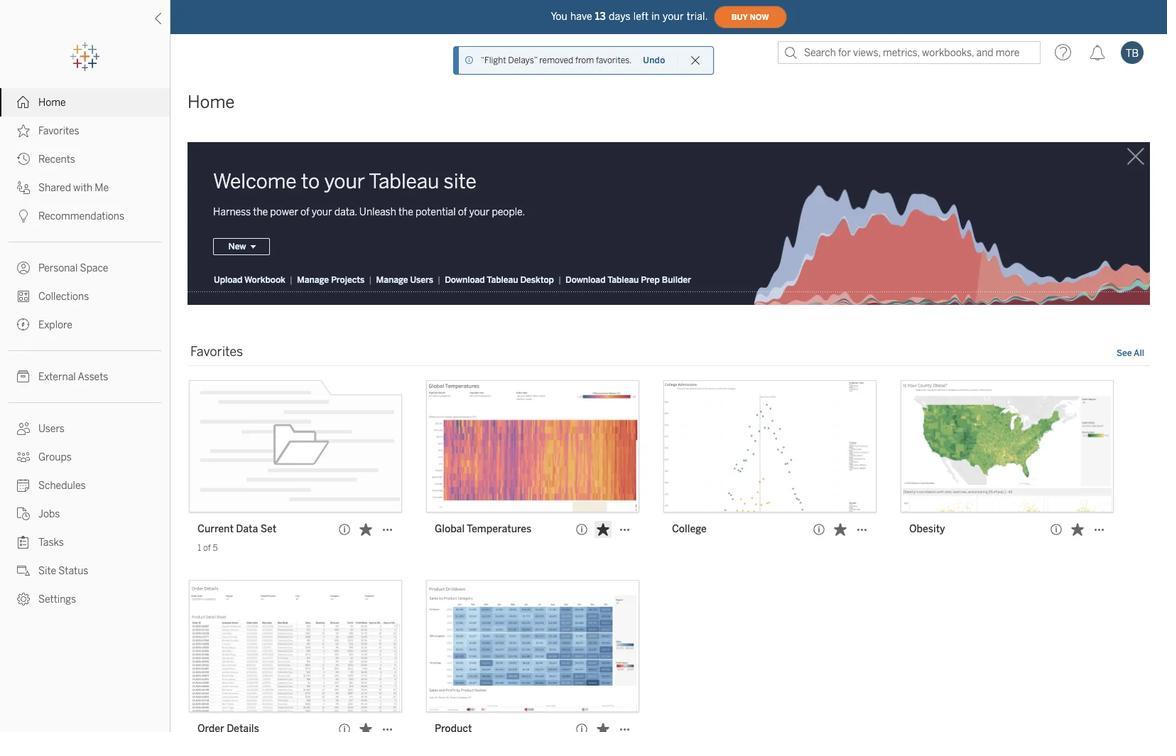 Task type: locate. For each thing, give the bounding box(es) containing it.
|
[[290, 275, 293, 285], [369, 275, 372, 285], [438, 275, 441, 285], [559, 275, 562, 285]]

by text only_f5he34f image inside the site status link
[[17, 564, 30, 577]]

manage right projects
[[376, 275, 408, 285]]

by text only_f5he34f image inside recommendations link
[[17, 210, 30, 222]]

explore
[[38, 319, 72, 331]]

buy now
[[732, 12, 770, 22]]

left
[[634, 10, 649, 22]]

new
[[229, 242, 246, 252]]

1 horizontal spatial download
[[566, 275, 606, 285]]

groups
[[38, 451, 72, 463]]

by text only_f5he34f image left schedules
[[17, 479, 30, 492]]

3 by text only_f5he34f image from the top
[[17, 370, 30, 383]]

the
[[253, 206, 268, 218], [399, 206, 414, 218]]

your left data.
[[312, 206, 332, 218]]

tableau left desktop
[[487, 275, 518, 285]]

by text only_f5he34f image left collections
[[17, 290, 30, 303]]

7 by text only_f5he34f image from the top
[[17, 422, 30, 435]]

by text only_f5he34f image left personal
[[17, 262, 30, 274]]

0 vertical spatial users
[[410, 275, 434, 285]]

users up groups
[[38, 423, 65, 435]]

you have 13 days left in your trial.
[[551, 10, 708, 22]]

personal space
[[38, 262, 108, 274]]

by text only_f5he34f image for groups
[[17, 451, 30, 463]]

0 horizontal spatial download
[[445, 275, 485, 285]]

manage
[[297, 275, 329, 285], [376, 275, 408, 285]]

home
[[188, 92, 235, 112], [38, 97, 66, 109]]

by text only_f5he34f image inside recents link
[[17, 153, 30, 166]]

jobs
[[38, 508, 60, 520]]

by text only_f5he34f image down home link
[[17, 124, 30, 137]]

1 horizontal spatial manage
[[376, 275, 408, 285]]

users link
[[0, 414, 170, 443]]

by text only_f5he34f image inside jobs link
[[17, 508, 30, 520]]

jobs link
[[0, 500, 170, 528]]

your
[[663, 10, 684, 22], [324, 170, 365, 193], [312, 206, 332, 218], [469, 206, 490, 218]]

of right 1
[[203, 543, 211, 553]]

1 by text only_f5he34f image from the top
[[17, 96, 30, 109]]

5 by text only_f5he34f image from the top
[[17, 262, 30, 274]]

by text only_f5he34f image left settings
[[17, 593, 30, 606]]

the right unleash
[[399, 206, 414, 218]]

2 by text only_f5he34f image from the top
[[17, 153, 30, 166]]

desktop
[[521, 275, 554, 285]]

by text only_f5he34f image left "recents"
[[17, 153, 30, 166]]

download right manage users "link" at the left of page
[[445, 275, 485, 285]]

by text only_f5he34f image inside groups link
[[17, 451, 30, 463]]

1 horizontal spatial the
[[399, 206, 414, 218]]

collections
[[38, 291, 89, 303]]

6 by text only_f5he34f image from the top
[[17, 593, 30, 606]]

5 by text only_f5he34f image from the top
[[17, 508, 30, 520]]

| right manage users "link" at the left of page
[[438, 275, 441, 285]]

by text only_f5he34f image left site
[[17, 564, 30, 577]]

by text only_f5he34f image inside shared with me link
[[17, 181, 30, 194]]

by text only_f5he34f image for schedules
[[17, 479, 30, 492]]

manage users link
[[376, 275, 434, 286]]

by text only_f5he34f image
[[17, 124, 30, 137], [17, 290, 30, 303], [17, 370, 30, 383], [17, 451, 30, 463], [17, 508, 30, 520], [17, 593, 30, 606]]

your right in
[[663, 10, 684, 22]]

schedules
[[38, 480, 86, 492]]

current
[[198, 523, 234, 536]]

"flight
[[481, 55, 507, 65]]

manage projects link
[[296, 275, 366, 286]]

harness
[[213, 206, 251, 218]]

6 by text only_f5he34f image from the top
[[17, 318, 30, 331]]

of
[[301, 206, 310, 218], [458, 206, 467, 218], [203, 543, 211, 553]]

1 vertical spatial users
[[38, 423, 65, 435]]

undo link
[[643, 55, 666, 66]]

1 the from the left
[[253, 206, 268, 218]]

by text only_f5he34f image for personal space
[[17, 262, 30, 274]]

welcome
[[213, 170, 297, 193]]

buy
[[732, 12, 748, 22]]

9 by text only_f5he34f image from the top
[[17, 536, 30, 549]]

by text only_f5he34f image up groups link
[[17, 422, 30, 435]]

by text only_f5he34f image inside home link
[[17, 96, 30, 109]]

3 by text only_f5he34f image from the top
[[17, 181, 30, 194]]

current data set
[[198, 523, 277, 536]]

global temperatures
[[435, 523, 532, 536]]

users down potential
[[410, 275, 434, 285]]

users inside main navigation. press the up and down arrow keys to access links. element
[[38, 423, 65, 435]]

tableau
[[369, 170, 439, 193], [487, 275, 518, 285], [608, 275, 639, 285]]

by text only_f5he34f image inside users link
[[17, 422, 30, 435]]

4 by text only_f5he34f image from the top
[[17, 210, 30, 222]]

by text only_f5he34f image left external
[[17, 370, 30, 383]]

0 horizontal spatial home
[[38, 97, 66, 109]]

2 by text only_f5he34f image from the top
[[17, 290, 30, 303]]

by text only_f5he34f image left explore
[[17, 318, 30, 331]]

status
[[58, 565, 88, 577]]

your up data.
[[324, 170, 365, 193]]

by text only_f5he34f image inside schedules link
[[17, 479, 30, 492]]

download tableau desktop link
[[444, 275, 555, 286]]

now
[[750, 12, 770, 22]]

by text only_f5he34f image left jobs at the bottom of the page
[[17, 508, 30, 520]]

5
[[213, 543, 218, 553]]

by text only_f5he34f image
[[17, 96, 30, 109], [17, 153, 30, 166], [17, 181, 30, 194], [17, 210, 30, 222], [17, 262, 30, 274], [17, 318, 30, 331], [17, 422, 30, 435], [17, 479, 30, 492], [17, 536, 30, 549], [17, 564, 30, 577]]

1 by text only_f5he34f image from the top
[[17, 124, 30, 137]]

manage left projects
[[297, 275, 329, 285]]

tableau left prep
[[608, 275, 639, 285]]

by text only_f5he34f image inside the explore link
[[17, 318, 30, 331]]

download right desktop
[[566, 275, 606, 285]]

favorites
[[38, 125, 79, 137], [190, 344, 243, 360]]

"flight delays" removed from favorites. alert
[[481, 54, 632, 67]]

temperatures
[[467, 523, 532, 536]]

projects
[[331, 275, 365, 285]]

0 horizontal spatial users
[[38, 423, 65, 435]]

1 vertical spatial favorites
[[190, 344, 243, 360]]

to
[[301, 170, 320, 193]]

by text only_f5he34f image left "shared"
[[17, 181, 30, 194]]

0 vertical spatial favorites
[[38, 125, 79, 137]]

by text only_f5he34f image inside the favorites link
[[17, 124, 30, 137]]

0 horizontal spatial manage
[[297, 275, 329, 285]]

trial.
[[687, 10, 708, 22]]

settings
[[38, 594, 76, 606]]

by text only_f5he34f image left tasks
[[17, 536, 30, 549]]

1 horizontal spatial users
[[410, 275, 434, 285]]

| right desktop
[[559, 275, 562, 285]]

external assets link
[[0, 363, 170, 391]]

by text only_f5he34f image inside settings link
[[17, 593, 30, 606]]

shared
[[38, 182, 71, 194]]

by text only_f5he34f image up the favorites link
[[17, 96, 30, 109]]

home inside main navigation. press the up and down arrow keys to access links. element
[[38, 97, 66, 109]]

people.
[[492, 206, 525, 218]]

8 by text only_f5he34f image from the top
[[17, 479, 30, 492]]

by text only_f5he34f image inside collections link
[[17, 290, 30, 303]]

collections link
[[0, 282, 170, 311]]

download
[[445, 275, 485, 285], [566, 275, 606, 285]]

users
[[410, 275, 434, 285], [38, 423, 65, 435]]

by text only_f5he34f image left recommendations
[[17, 210, 30, 222]]

delays"
[[508, 55, 538, 65]]

by text only_f5he34f image left groups
[[17, 451, 30, 463]]

site
[[444, 170, 477, 193]]

recommendations link
[[0, 202, 170, 230]]

10 by text only_f5he34f image from the top
[[17, 564, 30, 577]]

site status link
[[0, 557, 170, 585]]

1 horizontal spatial home
[[188, 92, 235, 112]]

by text only_f5he34f image for settings
[[17, 593, 30, 606]]

tableau up unleash
[[369, 170, 439, 193]]

| right projects
[[369, 275, 372, 285]]

by text only_f5he34f image for recents
[[17, 153, 30, 166]]

by text only_f5he34f image inside external assets link
[[17, 370, 30, 383]]

0 horizontal spatial of
[[203, 543, 211, 553]]

all
[[1134, 349, 1145, 359]]

0 horizontal spatial the
[[253, 206, 268, 218]]

by text only_f5he34f image inside tasks link
[[17, 536, 30, 549]]

by text only_f5he34f image inside personal space link
[[17, 262, 30, 274]]

in
[[652, 10, 660, 22]]

the left power
[[253, 206, 268, 218]]

of right power
[[301, 206, 310, 218]]

0 horizontal spatial favorites
[[38, 125, 79, 137]]

| right workbook
[[290, 275, 293, 285]]

of right potential
[[458, 206, 467, 218]]

4 by text only_f5he34f image from the top
[[17, 451, 30, 463]]



Task type: describe. For each thing, give the bounding box(es) containing it.
schedules link
[[0, 471, 170, 500]]

by text only_f5he34f image for external assets
[[17, 370, 30, 383]]

personal
[[38, 262, 78, 274]]

obesity
[[910, 523, 946, 536]]

from
[[576, 55, 594, 65]]

assets
[[78, 371, 108, 383]]

power
[[270, 206, 298, 218]]

1 horizontal spatial tableau
[[487, 275, 518, 285]]

1 | from the left
[[290, 275, 293, 285]]

"flight delays" removed from favorites.
[[481, 55, 632, 65]]

by text only_f5he34f image for jobs
[[17, 508, 30, 520]]

potential
[[416, 206, 456, 218]]

new button
[[213, 238, 270, 255]]

tasks
[[38, 537, 64, 549]]

home link
[[0, 88, 170, 117]]

info image
[[465, 55, 475, 65]]

1 horizontal spatial of
[[301, 206, 310, 218]]

2 download from the left
[[566, 275, 606, 285]]

favorites inside main navigation. press the up and down arrow keys to access links. element
[[38, 125, 79, 137]]

buy now button
[[714, 6, 787, 28]]

2 the from the left
[[399, 206, 414, 218]]

settings link
[[0, 585, 170, 613]]

builder
[[662, 275, 692, 285]]

unleash
[[360, 206, 396, 218]]

shared with me link
[[0, 173, 170, 202]]

favorites.
[[596, 55, 632, 65]]

by text only_f5he34f image for users
[[17, 422, 30, 435]]

groups link
[[0, 443, 170, 471]]

with
[[73, 182, 93, 194]]

1 of 5
[[198, 543, 218, 553]]

1 download from the left
[[445, 275, 485, 285]]

see
[[1117, 349, 1133, 359]]

global
[[435, 523, 465, 536]]

download tableau prep builder link
[[565, 275, 692, 286]]

2 horizontal spatial of
[[458, 206, 467, 218]]

recents
[[38, 154, 75, 166]]

by text only_f5he34f image for tasks
[[17, 536, 30, 549]]

removed
[[540, 55, 574, 65]]

prep
[[641, 275, 660, 285]]

navigation panel element
[[0, 43, 170, 613]]

upload
[[214, 275, 243, 285]]

current data set image
[[189, 381, 402, 513]]

favorites link
[[0, 117, 170, 145]]

personal space link
[[0, 254, 170, 282]]

2 | from the left
[[369, 275, 372, 285]]

you
[[551, 10, 568, 22]]

your left the people.
[[469, 206, 490, 218]]

3 | from the left
[[438, 275, 441, 285]]

external
[[38, 371, 76, 383]]

by text only_f5he34f image for favorites
[[17, 124, 30, 137]]

1 manage from the left
[[297, 275, 329, 285]]

main navigation. press the up and down arrow keys to access links. element
[[0, 88, 170, 613]]

days
[[609, 10, 631, 22]]

Search for views, metrics, workbooks, and more text field
[[778, 41, 1041, 64]]

workbook
[[245, 275, 286, 285]]

external assets
[[38, 371, 108, 383]]

by text only_f5he34f image for shared with me
[[17, 181, 30, 194]]

tasks link
[[0, 528, 170, 557]]

data
[[236, 523, 258, 536]]

13
[[595, 10, 606, 22]]

upload workbook | manage projects | manage users | download tableau desktop | download tableau prep builder
[[214, 275, 692, 285]]

me
[[95, 182, 109, 194]]

explore link
[[0, 311, 170, 339]]

recommendations
[[38, 210, 124, 222]]

by text only_f5he34f image for recommendations
[[17, 210, 30, 222]]

site status
[[38, 565, 88, 577]]

set
[[261, 523, 277, 536]]

undo
[[643, 55, 666, 65]]

recents link
[[0, 145, 170, 173]]

see all
[[1117, 349, 1145, 359]]

see all link
[[1117, 347, 1145, 362]]

upload workbook button
[[213, 275, 286, 286]]

college
[[672, 523, 707, 536]]

harness the power of your data. unleash the potential of your people.
[[213, 206, 525, 218]]

by text only_f5he34f image for collections
[[17, 290, 30, 303]]

2 horizontal spatial tableau
[[608, 275, 639, 285]]

1 horizontal spatial favorites
[[190, 344, 243, 360]]

space
[[80, 262, 108, 274]]

0 horizontal spatial tableau
[[369, 170, 439, 193]]

shared with me
[[38, 182, 109, 194]]

by text only_f5he34f image for site status
[[17, 564, 30, 577]]

1
[[198, 543, 201, 553]]

2 manage from the left
[[376, 275, 408, 285]]

welcome to your tableau site
[[213, 170, 477, 193]]

4 | from the left
[[559, 275, 562, 285]]

by text only_f5he34f image for home
[[17, 96, 30, 109]]

data.
[[335, 206, 357, 218]]

have
[[571, 10, 593, 22]]

site
[[38, 565, 56, 577]]

by text only_f5he34f image for explore
[[17, 318, 30, 331]]



Task type: vqa. For each thing, say whether or not it's contained in the screenshot.
rightmost Sheet 1
no



